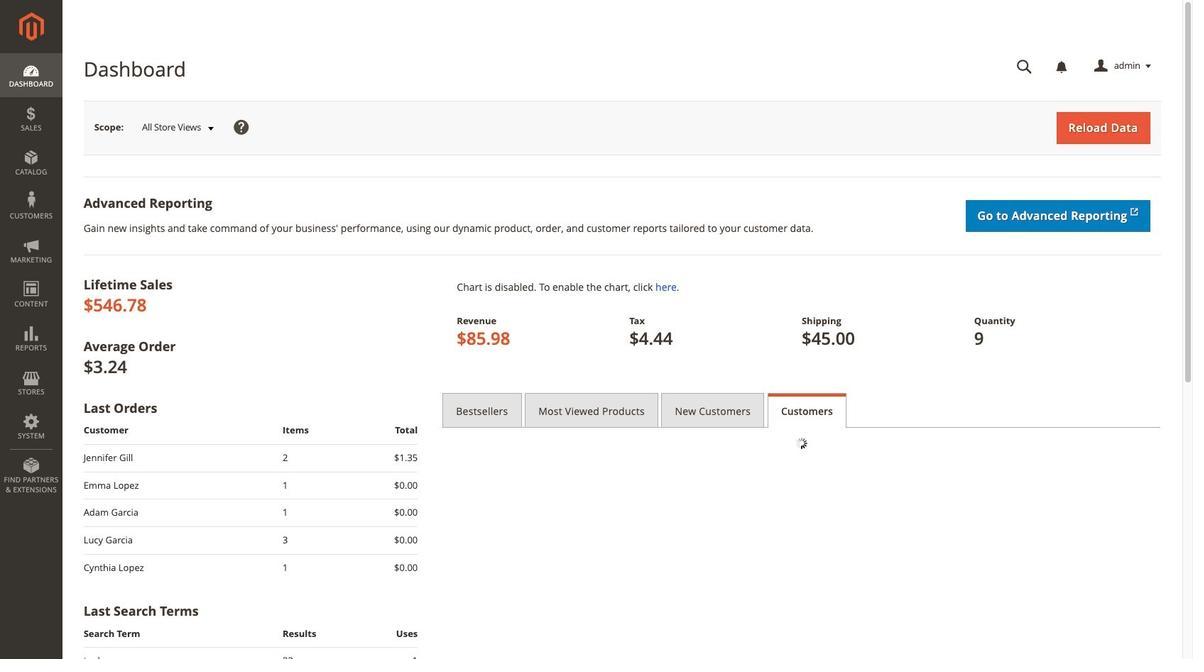 Task type: describe. For each thing, give the bounding box(es) containing it.
magento admin panel image
[[19, 12, 44, 41]]



Task type: locate. For each thing, give the bounding box(es) containing it.
tab panel
[[443, 427, 1161, 459]]

tab list
[[443, 393, 1161, 428]]

None text field
[[1007, 54, 1042, 79]]

menu bar
[[0, 53, 62, 502]]



Task type: vqa. For each thing, say whether or not it's contained in the screenshot.
the From text box
no



